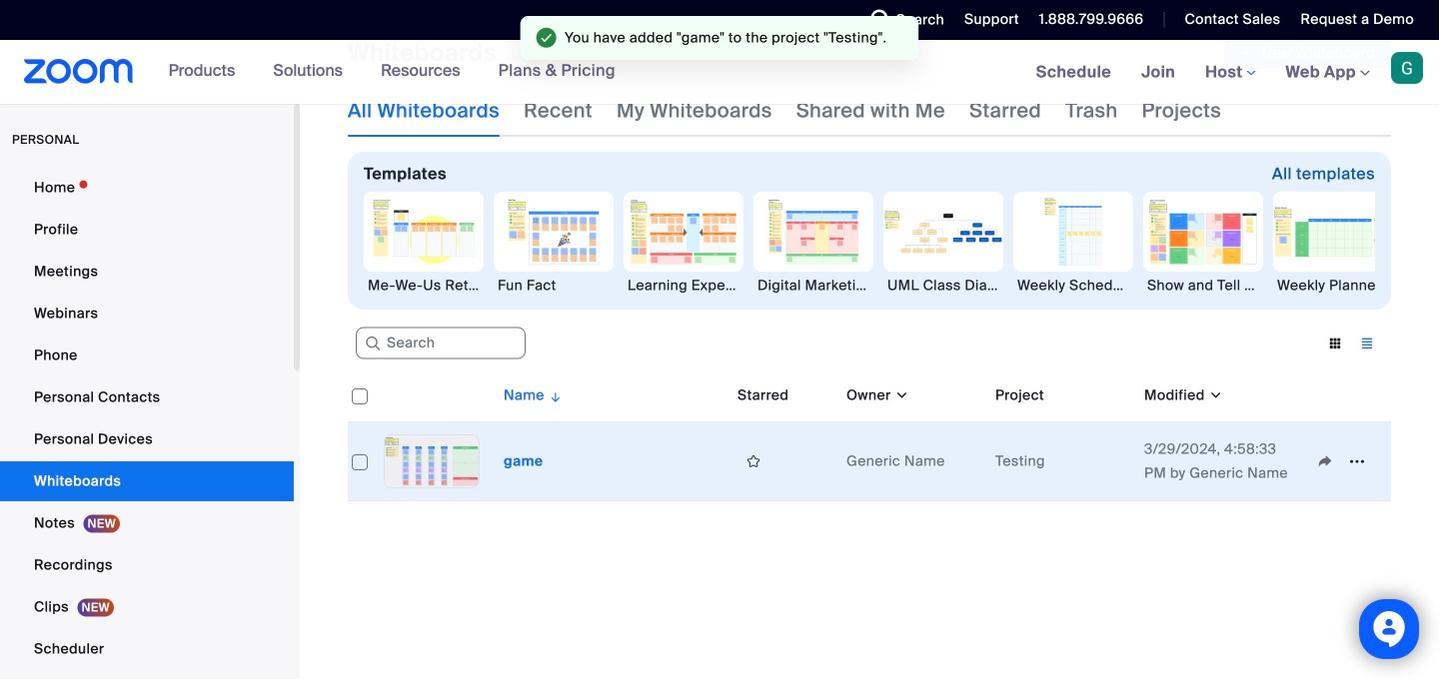 Task type: locate. For each thing, give the bounding box(es) containing it.
digital marketing canvas element
[[754, 276, 874, 296]]

product information navigation
[[154, 40, 631, 104]]

fun fact element
[[494, 276, 614, 296]]

uml class diagram element
[[884, 276, 1004, 296]]

1 vertical spatial application
[[348, 370, 1392, 502]]

application
[[1224, 37, 1392, 69], [348, 370, 1392, 502]]

weekly schedule element
[[1014, 276, 1134, 296]]

me-we-us retrospective element
[[364, 276, 484, 296]]

banner
[[0, 40, 1440, 105]]

arrow down image
[[545, 384, 563, 408]]

grid mode, not selected image
[[1320, 335, 1352, 353]]

thumbnail of game image
[[385, 436, 479, 488]]

click to star the whiteboard game image
[[738, 453, 770, 471]]

0 vertical spatial application
[[1224, 37, 1392, 69]]



Task type: describe. For each thing, give the bounding box(es) containing it.
down image
[[891, 386, 910, 406]]

game element
[[504, 452, 543, 471]]

tabs of all whiteboard page tab list
[[348, 85, 1222, 137]]

personal menu menu
[[0, 168, 294, 680]]

zoom logo image
[[24, 59, 134, 84]]

meetings navigation
[[1021, 40, 1440, 105]]

weekly planner element
[[1274, 276, 1394, 296]]

profile picture image
[[1392, 52, 1424, 84]]

Search text field
[[356, 328, 526, 360]]

list mode, selected image
[[1352, 335, 1384, 353]]

game, modified at mar 29, 2024 by generic name, link image
[[384, 435, 480, 489]]

success image
[[536, 28, 557, 48]]

show and tell with a twist element
[[1144, 276, 1264, 296]]

learning experience canvas element
[[624, 276, 744, 296]]



